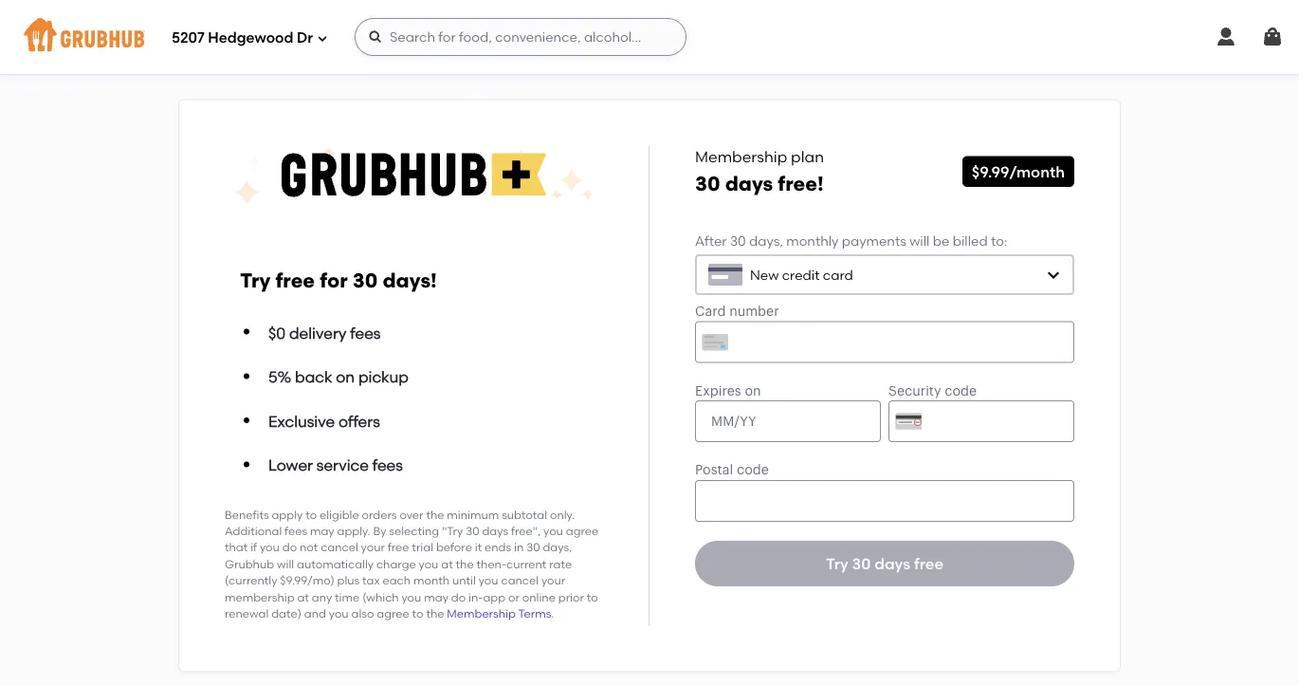 Task type: locate. For each thing, give the bounding box(es) containing it.
will up $9.99/mo)
[[277, 557, 294, 571]]

will
[[910, 233, 930, 249], [277, 557, 294, 571]]

the down "month"
[[426, 606, 444, 620]]

until
[[453, 573, 476, 587]]

ends
[[485, 540, 512, 554]]

month
[[414, 573, 450, 587]]

days!
[[383, 268, 437, 292]]

membership plan 30 days free!
[[695, 147, 824, 196]]

then-
[[477, 557, 507, 571]]

membership terms .
[[447, 606, 554, 620]]

1 horizontal spatial cancel
[[501, 573, 539, 587]]

at
[[441, 557, 453, 571], [297, 590, 309, 604]]

fees for lower service fees
[[373, 456, 403, 475]]

0 horizontal spatial do
[[282, 540, 297, 554]]

time
[[335, 590, 360, 604]]

0 vertical spatial the
[[426, 507, 444, 521]]

monthly
[[787, 233, 839, 249]]

try inside button
[[826, 554, 849, 573]]

the up the until
[[456, 557, 474, 571]]

your down rate
[[542, 573, 566, 587]]

1 vertical spatial svg image
[[1047, 267, 1062, 282]]

0 horizontal spatial try
[[240, 268, 271, 292]]

2 vertical spatial fees
[[285, 524, 307, 538]]

1 vertical spatial agree
[[377, 606, 410, 620]]

be
[[933, 233, 950, 249]]

cancel
[[321, 540, 358, 554], [501, 573, 539, 587]]

agree down (which
[[377, 606, 410, 620]]

agree
[[566, 524, 599, 538], [377, 606, 410, 620]]

you up "month"
[[419, 557, 439, 571]]

selecting
[[389, 524, 439, 538]]

automatically
[[297, 557, 374, 571]]

will left be
[[910, 233, 930, 249]]

minimum
[[447, 507, 499, 521]]

cancel up or at the bottom left of the page
[[501, 573, 539, 587]]

1 horizontal spatial agree
[[566, 524, 599, 538]]

1 horizontal spatial svg image
[[1215, 26, 1238, 48]]

charge
[[377, 557, 416, 571]]

0 vertical spatial cancel
[[321, 540, 358, 554]]

exclusive offers
[[269, 412, 380, 430]]

0 horizontal spatial days
[[482, 524, 509, 538]]

1 horizontal spatial membership
[[695, 147, 788, 165]]

svg image
[[368, 29, 383, 45], [1047, 267, 1062, 282]]

0 vertical spatial membership
[[695, 147, 788, 165]]

your down by
[[361, 540, 385, 554]]

each
[[383, 573, 411, 587]]

to down "month"
[[412, 606, 424, 620]]

membership down in-
[[447, 606, 516, 620]]

0 horizontal spatial svg image
[[368, 29, 383, 45]]

membership inside membership plan 30 days free!
[[695, 147, 788, 165]]

1 vertical spatial fees
[[373, 456, 403, 475]]

0 vertical spatial try
[[240, 268, 271, 292]]

0 horizontal spatial will
[[277, 557, 294, 571]]

30 inside membership plan 30 days free!
[[695, 172, 721, 196]]

card
[[823, 267, 854, 283]]

may
[[310, 524, 335, 538], [424, 590, 449, 604]]

benefits apply to eligible orders over the minimum subtotal only. additional fees may apply. by selecting "try 30 days free", you agree that if you do not cancel your free trial before it ends in 30 days, grubhub will automatically charge you at the then-current rate (currently $9.99/mo) plus tax each month until you cancel your membership at any time (which you may do in-app or online prior to renewal date) and you also agree to the
[[225, 507, 599, 620]]

membership for .
[[447, 606, 516, 620]]

you down only.
[[544, 524, 563, 538]]

for
[[320, 268, 348, 292]]

1 horizontal spatial do
[[451, 590, 466, 604]]

0 vertical spatial days
[[726, 172, 774, 196]]

fees down apply
[[285, 524, 307, 538]]

tax
[[363, 573, 380, 587]]

0 horizontal spatial svg image
[[317, 33, 328, 44]]

at down the "before"
[[441, 557, 453, 571]]

0 horizontal spatial to
[[306, 507, 317, 521]]

1 vertical spatial to
[[587, 590, 598, 604]]

you
[[544, 524, 563, 538], [260, 540, 280, 554], [419, 557, 439, 571], [479, 573, 499, 587], [402, 590, 422, 604], [329, 606, 349, 620]]

2 vertical spatial days
[[875, 554, 911, 573]]

free inside benefits apply to eligible orders over the minimum subtotal only. additional fees may apply. by selecting "try 30 days free", you agree that if you do not cancel your free trial before it ends in 30 days, grubhub will automatically charge you at the then-current rate (currently $9.99/mo) plus tax each month until you cancel your membership at any time (which you may do in-app or online prior to renewal date) and you also agree to the
[[388, 540, 409, 554]]

terms
[[519, 606, 552, 620]]

cancel up automatically
[[321, 540, 358, 554]]

2 horizontal spatial free
[[915, 554, 944, 573]]

0 horizontal spatial days,
[[543, 540, 572, 554]]

free!
[[778, 172, 824, 196]]

to right apply
[[306, 507, 317, 521]]

0 vertical spatial will
[[910, 233, 930, 249]]

do
[[282, 540, 297, 554], [451, 590, 466, 604]]

1 horizontal spatial free
[[388, 540, 409, 554]]

current
[[507, 557, 547, 571]]

lower
[[269, 456, 313, 475]]

fees right service
[[373, 456, 403, 475]]

grubhub
[[225, 557, 274, 571]]

0 horizontal spatial membership
[[447, 606, 516, 620]]

0 vertical spatial svg image
[[368, 29, 383, 45]]

exclusive
[[269, 412, 335, 430]]

fees right delivery
[[350, 323, 381, 342]]

0 vertical spatial fees
[[350, 323, 381, 342]]

2 vertical spatial to
[[412, 606, 424, 620]]

new
[[751, 267, 779, 283]]

the right 'over'
[[426, 507, 444, 521]]

1 vertical spatial at
[[297, 590, 309, 604]]

the
[[426, 507, 444, 521], [456, 557, 474, 571], [426, 606, 444, 620]]

and
[[304, 606, 326, 620]]

to right prior
[[587, 590, 598, 604]]

1 vertical spatial may
[[424, 590, 449, 604]]

membership
[[695, 147, 788, 165], [447, 606, 516, 620]]

may down "month"
[[424, 590, 449, 604]]

free inside button
[[915, 554, 944, 573]]

1 horizontal spatial svg image
[[1047, 267, 1062, 282]]

not
[[300, 540, 318, 554]]

billed
[[953, 233, 988, 249]]

membership logo image
[[233, 146, 595, 206]]

to
[[306, 507, 317, 521], [587, 590, 598, 604], [412, 606, 424, 620]]

1 horizontal spatial try
[[826, 554, 849, 573]]

to:
[[992, 233, 1008, 249]]

1 vertical spatial try
[[826, 554, 849, 573]]

also
[[352, 606, 374, 620]]

free
[[276, 268, 315, 292], [388, 540, 409, 554], [915, 554, 944, 573]]

1 vertical spatial will
[[277, 557, 294, 571]]

0 vertical spatial may
[[310, 524, 335, 538]]

1 vertical spatial membership
[[447, 606, 516, 620]]

1 vertical spatial days,
[[543, 540, 572, 554]]

online
[[523, 590, 556, 604]]

renewal
[[225, 606, 269, 620]]

$0 delivery fees
[[269, 323, 381, 342]]

delivery
[[289, 323, 347, 342]]

0 horizontal spatial may
[[310, 524, 335, 538]]

payments
[[842, 233, 907, 249]]

30
[[695, 172, 721, 196], [730, 233, 746, 249], [353, 268, 378, 292], [466, 524, 480, 538], [527, 540, 540, 554], [853, 554, 871, 573]]

1 horizontal spatial days
[[726, 172, 774, 196]]

try 30 days free
[[826, 554, 944, 573]]

1 vertical spatial days
[[482, 524, 509, 538]]

hedgewood
[[208, 30, 294, 47]]

0 vertical spatial at
[[441, 557, 453, 571]]

days, up rate
[[543, 540, 572, 554]]

at down $9.99/mo)
[[297, 590, 309, 604]]

1 horizontal spatial will
[[910, 233, 930, 249]]

your
[[361, 540, 385, 554], [542, 573, 566, 587]]

1 vertical spatial the
[[456, 557, 474, 571]]

2 horizontal spatial days
[[875, 554, 911, 573]]

fees
[[350, 323, 381, 342], [373, 456, 403, 475], [285, 524, 307, 538]]

try for try free for 30 days!
[[240, 268, 271, 292]]

do left in-
[[451, 590, 466, 604]]

days,
[[750, 233, 784, 249], [543, 540, 572, 554]]

lower service fees
[[269, 456, 403, 475]]

0 horizontal spatial your
[[361, 540, 385, 554]]

svg image inside main navigation navigation
[[368, 29, 383, 45]]

1 horizontal spatial your
[[542, 573, 566, 587]]

membership up free!
[[695, 147, 788, 165]]

.
[[552, 606, 554, 620]]

1 horizontal spatial at
[[441, 557, 453, 571]]

days, up 'new'
[[750, 233, 784, 249]]

5% back on pickup
[[269, 368, 409, 386]]

1 vertical spatial cancel
[[501, 573, 539, 587]]

svg image
[[1215, 26, 1238, 48], [1262, 26, 1285, 48], [317, 33, 328, 44]]

0 vertical spatial do
[[282, 540, 297, 554]]

apply
[[272, 507, 303, 521]]

do left not
[[282, 540, 297, 554]]

days inside button
[[875, 554, 911, 573]]

try
[[240, 268, 271, 292], [826, 554, 849, 573]]

may up not
[[310, 524, 335, 538]]

1 vertical spatial your
[[542, 573, 566, 587]]

1 horizontal spatial days,
[[750, 233, 784, 249]]

0 horizontal spatial at
[[297, 590, 309, 604]]

that
[[225, 540, 248, 554]]

agree down only.
[[566, 524, 599, 538]]



Task type: vqa. For each thing, say whether or not it's contained in the screenshot.
/
no



Task type: describe. For each thing, give the bounding box(es) containing it.
(currently
[[225, 573, 278, 587]]

days inside benefits apply to eligible orders over the minimum subtotal only. additional fees may apply. by selecting "try 30 days free", you agree that if you do not cancel your free trial before it ends in 30 days, grubhub will automatically charge you at the then-current rate (currently $9.99/mo) plus tax each month until you cancel your membership at any time (which you may do in-app or online prior to renewal date) and you also agree to the
[[482, 524, 509, 538]]

0 vertical spatial your
[[361, 540, 385, 554]]

additional
[[225, 524, 282, 538]]

offers
[[339, 412, 380, 430]]

credit
[[783, 267, 820, 283]]

0 horizontal spatial free
[[276, 268, 315, 292]]

eligible
[[320, 507, 359, 521]]

Search for food, convenience, alcohol... search field
[[355, 18, 687, 56]]

main navigation navigation
[[0, 0, 1300, 74]]

new credit card
[[751, 267, 854, 283]]

in
[[514, 540, 524, 554]]

dr
[[297, 30, 313, 47]]

pickup
[[359, 368, 409, 386]]

after
[[695, 233, 727, 249]]

"try
[[442, 524, 463, 538]]

app
[[483, 590, 506, 604]]

fees inside benefits apply to eligible orders over the minimum subtotal only. additional fees may apply. by selecting "try 30 days free", you agree that if you do not cancel your free trial before it ends in 30 days, grubhub will automatically charge you at the then-current rate (currently $9.99/mo) plus tax each month until you cancel your membership at any time (which you may do in-app or online prior to renewal date) and you also agree to the
[[285, 524, 307, 538]]

$0
[[269, 323, 286, 342]]

0 vertical spatial to
[[306, 507, 317, 521]]

rate
[[550, 557, 572, 571]]

by
[[373, 524, 387, 538]]

2 horizontal spatial to
[[587, 590, 598, 604]]

5207
[[172, 30, 205, 47]]

apply.
[[337, 524, 371, 538]]

prior
[[559, 590, 584, 604]]

or
[[509, 590, 520, 604]]

orders
[[362, 507, 397, 521]]

1 horizontal spatial may
[[424, 590, 449, 604]]

5%
[[269, 368, 291, 386]]

membership for 30
[[695, 147, 788, 165]]

in-
[[469, 590, 483, 604]]

days, inside benefits apply to eligible orders over the minimum subtotal only. additional fees may apply. by selecting "try 30 days free", you agree that if you do not cancel your free trial before it ends in 30 days, grubhub will automatically charge you at the then-current rate (currently $9.99/mo) plus tax each month until you cancel your membership at any time (which you may do in-app or online prior to renewal date) and you also agree to the
[[543, 540, 572, 554]]

30 inside button
[[853, 554, 871, 573]]

0 horizontal spatial agree
[[377, 606, 410, 620]]

any
[[312, 590, 332, 604]]

you down each
[[402, 590, 422, 604]]

0 vertical spatial agree
[[566, 524, 599, 538]]

before
[[436, 540, 472, 554]]

$9.99/mo)
[[280, 573, 335, 587]]

subtotal
[[502, 507, 548, 521]]

membership
[[225, 590, 295, 604]]

on
[[336, 368, 355, 386]]

will inside benefits apply to eligible orders over the minimum subtotal only. additional fees may apply. by selecting "try 30 days free", you agree that if you do not cancel your free trial before it ends in 30 days, grubhub will automatically charge you at the then-current rate (currently $9.99/mo) plus tax each month until you cancel your membership at any time (which you may do in-app or online prior to renewal date) and you also agree to the
[[277, 557, 294, 571]]

after 30 days, monthly payments will be billed to:
[[695, 233, 1008, 249]]

try 30 days free button
[[695, 541, 1075, 587]]

1 horizontal spatial to
[[412, 606, 424, 620]]

you down time
[[329, 606, 349, 620]]

days inside membership plan 30 days free!
[[726, 172, 774, 196]]

free",
[[511, 524, 541, 538]]

if
[[251, 540, 257, 554]]

2 horizontal spatial svg image
[[1262, 26, 1285, 48]]

$9.99/month
[[972, 162, 1066, 181]]

plus
[[337, 573, 360, 587]]

1 vertical spatial do
[[451, 590, 466, 604]]

over
[[400, 507, 424, 521]]

2 vertical spatial the
[[426, 606, 444, 620]]

you right if at the bottom
[[260, 540, 280, 554]]

only.
[[550, 507, 575, 521]]

try for try 30 days free
[[826, 554, 849, 573]]

fees for $0 delivery fees
[[350, 323, 381, 342]]

trial
[[412, 540, 434, 554]]

5207 hedgewood dr
[[172, 30, 313, 47]]

you down then-
[[479, 573, 499, 587]]

plan
[[791, 147, 824, 165]]

0 vertical spatial days,
[[750, 233, 784, 249]]

service
[[317, 456, 369, 475]]

try free for 30 days!
[[240, 268, 437, 292]]

benefits
[[225, 507, 269, 521]]

back
[[295, 368, 332, 386]]

membership terms link
[[447, 606, 552, 620]]

date)
[[272, 606, 302, 620]]

0 horizontal spatial cancel
[[321, 540, 358, 554]]

(which
[[363, 590, 399, 604]]

it
[[475, 540, 482, 554]]



